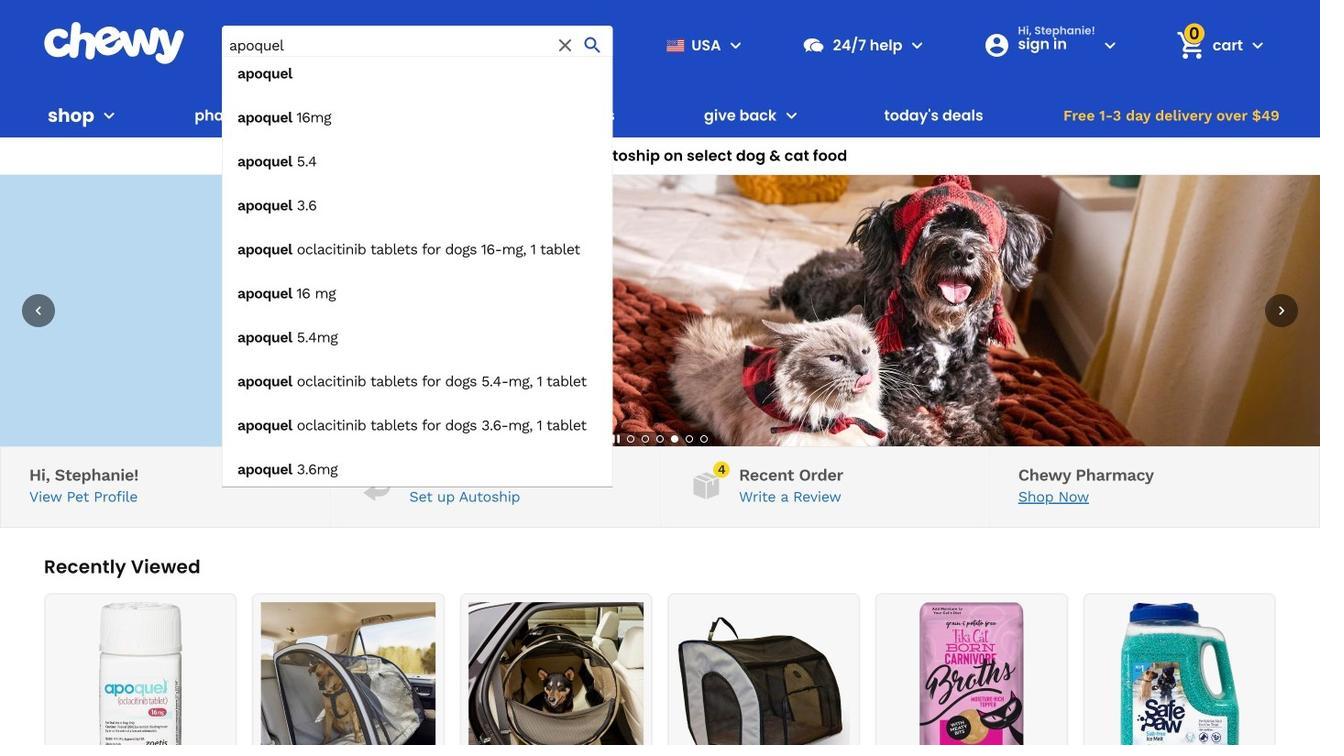 Task type: vqa. For each thing, say whether or not it's contained in the screenshot.
'No Waste Birdseed' IMAGE
no



Task type: describe. For each thing, give the bounding box(es) containing it.
delete search image
[[554, 34, 576, 56]]

items image
[[1175, 29, 1207, 62]]

buy 3 and get the 4th free. stock up on toys, apparel and more. shop now. image
[[0, 175, 1320, 447]]

Search text field
[[222, 25, 613, 65]]

stop automatic slide show image
[[609, 432, 623, 447]]

Product search field
[[222, 25, 613, 487]]

k&h pet products travel safety pet carrier, medium image
[[677, 602, 851, 745]]



Task type: locate. For each thing, give the bounding box(es) containing it.
chewy support image
[[802, 33, 826, 57]]

tiki cat broths salmon in broth with meaty bits grain-free wet cat food topper, 1.3-oz pouch, case of 12 image
[[884, 602, 1059, 745]]

frisco travel safety dog  & cat carrier, large image
[[261, 602, 436, 745]]

safe paw petsafe ice melt for dogs & cats, 8-lb jug image
[[1092, 602, 1267, 745]]

list box
[[222, 56, 613, 487]]

site banner
[[0, 0, 1320, 487]]

list
[[44, 593, 1276, 745]]

help menu image
[[906, 34, 928, 56]]

chewy home image
[[43, 22, 185, 64]]

/ image
[[689, 468, 725, 504]]

cart menu image
[[1247, 34, 1269, 56]]

list box inside site banner
[[222, 56, 613, 487]]

choose slide to display. group
[[623, 432, 712, 447]]

apoquel (oclacitinib) tablets for dogs, 16-mg, 30 tablets image
[[53, 602, 228, 745]]

submit search image
[[582, 34, 604, 56]]

give back menu image
[[781, 105, 803, 127]]

account menu image
[[1099, 34, 1121, 56]]

menu image
[[98, 105, 120, 127]]

/ image
[[359, 468, 395, 504]]

cool runners pet tube soft kennel car crate with carrying case image
[[469, 602, 644, 745]]

menu image
[[725, 34, 747, 56]]



